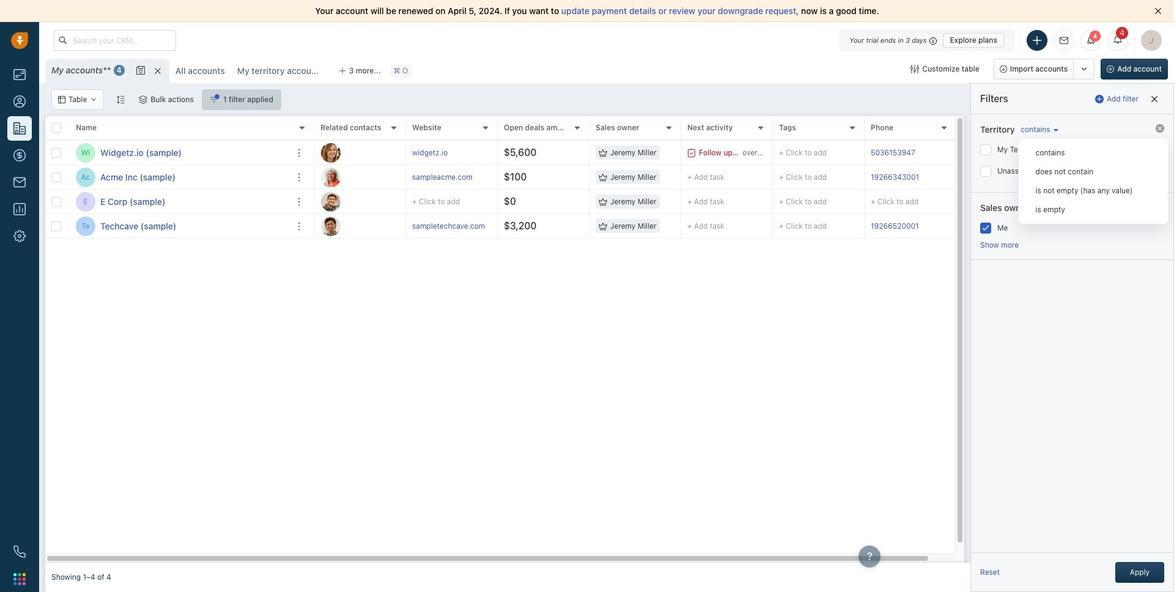 Task type: locate. For each thing, give the bounding box(es) containing it.
row group
[[45, 141, 314, 239], [314, 141, 981, 239]]

1 j image from the top
[[321, 143, 341, 162]]

container_wx8msf4aqz5i3rn1 image
[[139, 95, 148, 104], [90, 96, 97, 103], [599, 173, 607, 181]]

j image down l icon
[[321, 192, 341, 211]]

column header
[[70, 116, 314, 141]]

press space to select this row. row
[[45, 141, 314, 165], [314, 141, 981, 165], [45, 165, 314, 190], [314, 165, 981, 190], [45, 190, 314, 214], [314, 190, 981, 214], [45, 214, 314, 239], [314, 214, 981, 239]]

j image up l icon
[[321, 143, 341, 162]]

row
[[45, 116, 314, 141]]

j image
[[321, 143, 341, 162], [321, 192, 341, 211]]

group
[[994, 59, 1095, 80]]

s image
[[321, 216, 341, 236]]

l image
[[321, 167, 341, 187]]

1 vertical spatial j image
[[321, 192, 341, 211]]

0 vertical spatial j image
[[321, 143, 341, 162]]

grid
[[45, 116, 981, 563]]

container_wx8msf4aqz5i3rn1 image
[[911, 65, 919, 73], [210, 95, 218, 104], [58, 96, 65, 103], [599, 148, 607, 157], [687, 148, 696, 157], [599, 197, 607, 206], [599, 222, 607, 230]]

1 horizontal spatial container_wx8msf4aqz5i3rn1 image
[[139, 95, 148, 104]]



Task type: vqa. For each thing, say whether or not it's contained in the screenshot.
Any owner search field
no



Task type: describe. For each thing, give the bounding box(es) containing it.
phone image
[[13, 546, 26, 558]]

0 horizontal spatial container_wx8msf4aqz5i3rn1 image
[[90, 96, 97, 103]]

2 j image from the top
[[321, 192, 341, 211]]

Search your CRM... text field
[[54, 30, 176, 51]]

close image
[[1155, 7, 1162, 15]]

style_myh0__igzzd8unmi image
[[116, 95, 125, 104]]

freshworks switcher image
[[13, 573, 26, 585]]

phone element
[[7, 539, 32, 564]]

2 horizontal spatial container_wx8msf4aqz5i3rn1 image
[[599, 173, 607, 181]]

2 row group from the left
[[314, 141, 981, 239]]

1 row group from the left
[[45, 141, 314, 239]]



